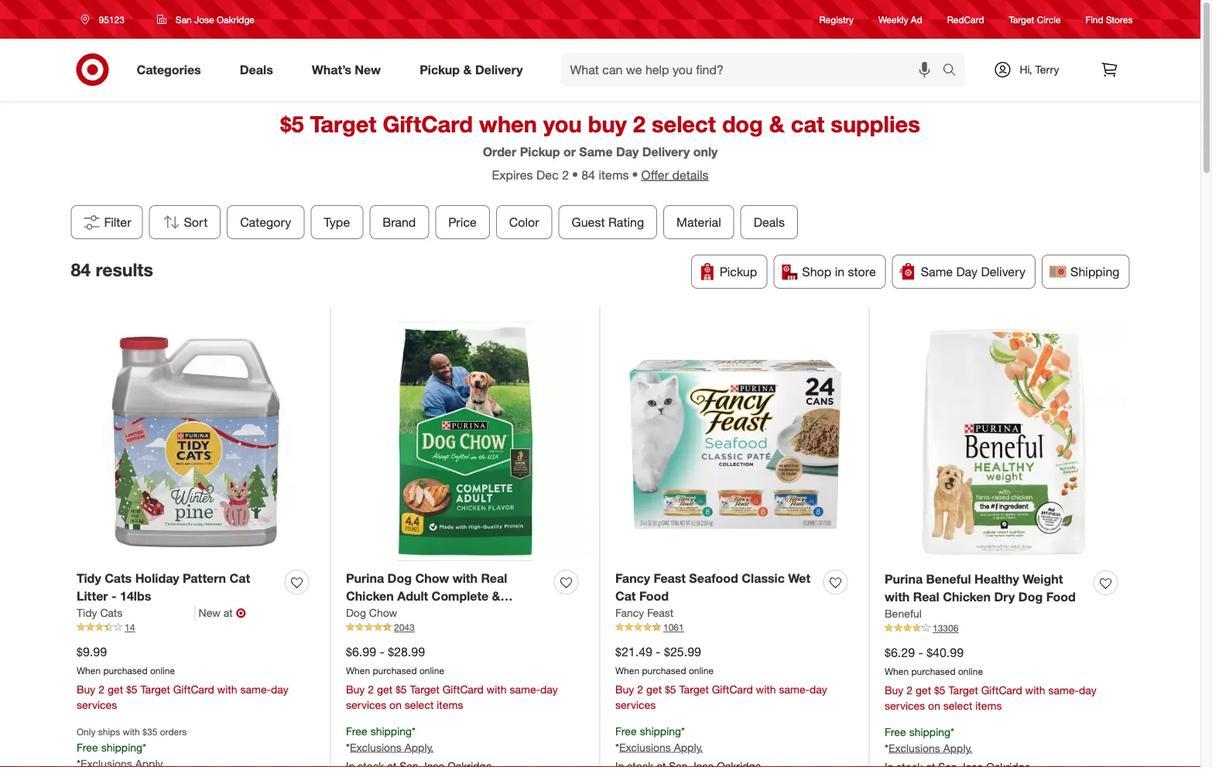 Task type: describe. For each thing, give the bounding box(es) containing it.
buy for $6.99
[[346, 683, 365, 696]]

exclusions apply. link for $40.99
[[889, 742, 973, 755]]

fancy for fancy feast seafood classic wet cat food
[[616, 571, 651, 586]]

weekly ad link
[[879, 13, 923, 26]]

select inside $5 target giftcard when you buy 2 select dog & cat supplies order pickup or same day delivery only
[[652, 110, 716, 137]]

shipping button
[[1043, 255, 1130, 289]]

results
[[96, 259, 153, 281]]

same- for $6.29 - $40.99
[[1049, 684, 1080, 697]]

at
[[224, 606, 233, 620]]

buy for $6.29
[[885, 684, 904, 697]]

- inside tidy cats holiday pattern cat litter - 14lbs
[[112, 589, 117, 604]]

what's
[[312, 62, 352, 77]]

expires
[[492, 167, 533, 182]]

target inside $6.29 - $40.99 when purchased online buy 2 get $5 target giftcard with same-day services on select items
[[949, 684, 979, 697]]

day inside $9.99 when purchased online buy 2 get $5 target giftcard with same-day services
[[271, 683, 289, 696]]

same- for $6.99 - $28.99
[[510, 683, 541, 696]]

oakridge
[[217, 14, 255, 25]]

$6.29
[[885, 646, 916, 661]]

purina beneful healthy weight with real chicken dry dog food
[[885, 572, 1076, 605]]

details
[[673, 167, 709, 182]]

84 items
[[582, 167, 629, 182]]

2 inside $6.29 - $40.99 when purchased online buy 2 get $5 target giftcard with same-day services on select items
[[907, 684, 913, 697]]

dog up adult
[[388, 571, 412, 586]]

filter
[[104, 215, 131, 230]]

food inside purina dog chow with real chicken adult complete & balanced dry dog food
[[457, 607, 487, 622]]

on for $28.99
[[390, 698, 402, 712]]

ad
[[911, 13, 923, 25]]

adult
[[397, 589, 428, 604]]

$5 inside $9.99 when purchased online buy 2 get $5 target giftcard with same-day services
[[126, 683, 138, 696]]

expires dec 2
[[492, 167, 569, 182]]

guest rating button
[[559, 205, 658, 239]]

tidy cats
[[77, 606, 123, 620]]

2 inside $9.99 when purchased online buy 2 get $5 target giftcard with same-day services
[[99, 683, 105, 696]]

shipping for $28.99
[[371, 725, 412, 738]]

1 horizontal spatial items
[[599, 167, 629, 182]]

buy for $21.49
[[616, 683, 635, 696]]

cats for tidy cats holiday pattern cat litter - 14lbs
[[105, 571, 132, 586]]

healthy
[[975, 572, 1020, 587]]

1 horizontal spatial new
[[355, 62, 381, 77]]

tidy for tidy cats
[[77, 606, 97, 620]]

seafood
[[690, 571, 739, 586]]

pattern
[[183, 571, 226, 586]]

only
[[694, 144, 718, 159]]

- for $21.49
[[656, 645, 661, 660]]

offer
[[642, 167, 669, 182]]

brand
[[383, 215, 416, 230]]

1061
[[664, 622, 684, 633]]

hi, terry
[[1020, 63, 1060, 76]]

find stores
[[1086, 13, 1134, 25]]

13306 link
[[885, 622, 1125, 635]]

$5 for purina dog chow with real chicken adult complete & balanced dry dog food
[[396, 683, 407, 696]]

day for $21.49
[[810, 683, 828, 696]]

$6.99
[[346, 645, 376, 660]]

free shipping * * exclusions apply. for $40.99
[[885, 725, 973, 755]]

84 results
[[71, 259, 153, 281]]

apply. for $6.99 - $28.99
[[405, 741, 434, 754]]

$5 inside $5 target giftcard when you buy 2 select dog & cat supplies order pickup or same day delivery only
[[281, 110, 304, 137]]

$5 for fancy feast seafood classic wet cat food
[[665, 683, 677, 696]]

dog down complete
[[429, 607, 454, 622]]

target circle
[[1010, 13, 1062, 25]]

target inside $9.99 when purchased online buy 2 get $5 target giftcard with same-day services
[[141, 683, 170, 696]]

2 inside the $21.49 - $25.99 when purchased online buy 2 get $5 target giftcard with same-day services
[[638, 683, 644, 696]]

orders
[[160, 726, 187, 738]]

buy inside $9.99 when purchased online buy 2 get $5 target giftcard with same-day services
[[77, 683, 96, 696]]

san jose oakridge button
[[147, 5, 265, 33]]

$28.99
[[388, 645, 425, 660]]

when for $6.29
[[885, 666, 909, 678]]

color button
[[496, 205, 553, 239]]

dog
[[723, 110, 764, 137]]

same- for $21.49 - $25.99
[[779, 683, 810, 696]]

target inside "link"
[[1010, 13, 1035, 25]]

with inside purina dog chow with real chicken adult complete & balanced dry dog food
[[453, 571, 478, 586]]

sort button
[[149, 205, 221, 239]]

2 right dec
[[563, 167, 569, 182]]

apply. for $21.49 - $25.99
[[674, 741, 703, 754]]

material button
[[664, 205, 735, 239]]

dog inside purina beneful healthy weight with real chicken dry dog food
[[1019, 590, 1043, 605]]

target inside $5 target giftcard when you buy 2 select dog & cat supplies order pickup or same day delivery only
[[310, 110, 377, 137]]

$25.99
[[665, 645, 702, 660]]

select for purina dog chow with real chicken adult complete & balanced dry dog food
[[405, 698, 434, 712]]

giftcard for purina beneful healthy weight with real chicken dry dog food
[[982, 684, 1023, 697]]

pickup for pickup
[[720, 264, 758, 279]]

same inside button
[[921, 264, 953, 279]]

guest rating
[[572, 215, 645, 230]]

when for $6.99
[[346, 665, 370, 677]]

dog chow link
[[346, 606, 397, 621]]

cat
[[791, 110, 825, 137]]

with inside $9.99 when purchased online buy 2 get $5 target giftcard with same-day services
[[217, 683, 237, 696]]

giftcard inside $5 target giftcard when you buy 2 select dog & cat supplies order pickup or same day delivery only
[[383, 110, 473, 137]]

beneful inside purina beneful healthy weight with real chicken dry dog food
[[927, 572, 972, 587]]

purchased for $6.29
[[912, 666, 956, 678]]

deals for 'deals' button
[[754, 215, 785, 230]]

price button
[[436, 205, 490, 239]]

2 inside $6.99 - $28.99 when purchased online buy 2 get $5 target giftcard with same-day services on select items
[[368, 683, 374, 696]]

same day delivery button
[[893, 255, 1036, 289]]

what's new link
[[299, 53, 401, 87]]

food inside purina beneful healthy weight with real chicken dry dog food
[[1047, 590, 1076, 605]]

classic
[[742, 571, 785, 586]]

day inside $5 target giftcard when you buy 2 select dog & cat supplies order pickup or same day delivery only
[[617, 144, 639, 159]]

apply. for $6.29 - $40.99
[[944, 742, 973, 755]]

$21.49 - $25.99 when purchased online buy 2 get $5 target giftcard with same-day services
[[616, 645, 828, 712]]

giftcard inside $9.99 when purchased online buy 2 get $5 target giftcard with same-day services
[[173, 683, 214, 696]]

online for $6.29 - $40.99
[[959, 666, 984, 678]]

category
[[240, 215, 292, 230]]

real inside purina beneful healthy weight with real chicken dry dog food
[[914, 590, 940, 605]]

shop in store
[[803, 264, 877, 279]]

target circle link
[[1010, 13, 1062, 26]]

buy
[[588, 110, 627, 137]]

pickup inside $5 target giftcard when you buy 2 select dog & cat supplies order pickup or same day delivery only
[[520, 144, 560, 159]]

purchased for $6.99
[[373, 665, 417, 677]]

delivery inside $5 target giftcard when you buy 2 select dog & cat supplies order pickup or same day delivery only
[[643, 144, 690, 159]]

find stores link
[[1086, 13, 1134, 26]]

when
[[480, 110, 537, 137]]

when inside $9.99 when purchased online buy 2 get $5 target giftcard with same-day services
[[77, 665, 101, 677]]

chow inside purina dog chow with real chicken adult complete & balanced dry dog food
[[415, 571, 449, 586]]

dog inside dog chow link
[[346, 606, 366, 620]]

new inside new at ¬
[[199, 606, 221, 620]]

circle
[[1038, 13, 1062, 25]]

only
[[77, 726, 96, 738]]

purchased for $21.49
[[642, 665, 687, 677]]

delivery for pickup & delivery
[[475, 62, 523, 77]]

2 inside $5 target giftcard when you buy 2 select dog & cat supplies order pickup or same day delivery only
[[633, 110, 646, 137]]

exclusions apply. link for $25.99
[[620, 741, 703, 754]]

online inside $9.99 when purchased online buy 2 get $5 target giftcard with same-day services
[[150, 665, 175, 677]]

material
[[677, 215, 722, 230]]

cat inside fancy feast seafood classic wet cat food
[[616, 589, 636, 604]]

- for $6.29
[[919, 646, 924, 661]]

95123 button
[[71, 5, 141, 33]]

giftcard for purina dog chow with real chicken adult complete & balanced dry dog food
[[443, 683, 484, 696]]

with inside $6.29 - $40.99 when purchased online buy 2 get $5 target giftcard with same-day services on select items
[[1026, 684, 1046, 697]]

fancy for fancy feast
[[616, 606, 645, 620]]

supplies
[[831, 110, 921, 137]]

purina for real
[[885, 572, 923, 587]]

items for purina beneful healthy weight with real chicken dry dog food
[[976, 699, 1003, 713]]

or
[[564, 144, 576, 159]]

guest
[[572, 215, 605, 230]]

terry
[[1036, 63, 1060, 76]]

exclusions apply. link for $28.99
[[350, 741, 434, 754]]



Task type: locate. For each thing, give the bounding box(es) containing it.
select inside $6.29 - $40.99 when purchased online buy 2 get $5 target giftcard with same-day services on select items
[[944, 699, 973, 713]]

$5 for purina beneful healthy weight with real chicken dry dog food
[[935, 684, 946, 697]]

*
[[412, 725, 416, 738], [682, 725, 685, 738], [951, 725, 955, 739], [346, 741, 350, 754], [616, 741, 620, 754], [143, 741, 146, 755], [885, 742, 889, 755]]

1 vertical spatial same
[[921, 264, 953, 279]]

ships
[[98, 726, 120, 738]]

giftcard up orders
[[173, 683, 214, 696]]

with left $35
[[123, 726, 140, 738]]

balanced
[[346, 607, 402, 622]]

giftcard down 'pickup & delivery'
[[383, 110, 473, 137]]

- right $6.29
[[919, 646, 924, 661]]

2 horizontal spatial delivery
[[982, 264, 1026, 279]]

$9.99
[[77, 645, 107, 660]]

get inside $9.99 when purchased online buy 2 get $5 target giftcard with same-day services
[[108, 683, 123, 696]]

type
[[324, 215, 350, 230]]

rating
[[609, 215, 645, 230]]

0 horizontal spatial free shipping * * exclusions apply.
[[346, 725, 434, 754]]

0 horizontal spatial items
[[437, 698, 464, 712]]

services inside the $21.49 - $25.99 when purchased online buy 2 get $5 target giftcard with same-day services
[[616, 698, 656, 712]]

deals for deals link
[[240, 62, 273, 77]]

0 vertical spatial chow
[[415, 571, 449, 586]]

purina for chicken
[[346, 571, 384, 586]]

services for $6.29
[[885, 699, 926, 713]]

same- inside $6.29 - $40.99 when purchased online buy 2 get $5 target giftcard with same-day services on select items
[[1049, 684, 1080, 697]]

1 horizontal spatial purina
[[885, 572, 923, 587]]

0 horizontal spatial dry
[[405, 607, 426, 622]]

1 horizontal spatial on
[[929, 699, 941, 713]]

giftcard inside $6.29 - $40.99 when purchased online buy 2 get $5 target giftcard with same-day services on select items
[[982, 684, 1023, 697]]

online for $21.49 - $25.99
[[689, 665, 714, 677]]

0 horizontal spatial apply.
[[405, 741, 434, 754]]

0 horizontal spatial 84
[[71, 259, 91, 281]]

1 horizontal spatial cat
[[616, 589, 636, 604]]

san jose oakridge
[[176, 14, 255, 25]]

shipping
[[371, 725, 412, 738], [640, 725, 682, 738], [910, 725, 951, 739], [101, 741, 143, 755]]

purina beneful healthy weight with real chicken dry dog food link
[[885, 571, 1088, 606]]

0 horizontal spatial delivery
[[475, 62, 523, 77]]

0 vertical spatial deals
[[240, 62, 273, 77]]

0 horizontal spatial same
[[580, 144, 613, 159]]

items for purina dog chow with real chicken adult complete & balanced dry dog food
[[437, 698, 464, 712]]

get inside $6.99 - $28.99 when purchased online buy 2 get $5 target giftcard with same-day services on select items
[[377, 683, 393, 696]]

dog up $6.99
[[346, 606, 366, 620]]

feast for fancy feast
[[648, 606, 674, 620]]

hi,
[[1020, 63, 1033, 76]]

services inside $9.99 when purchased online buy 2 get $5 target giftcard with same-day services
[[77, 698, 117, 712]]

select inside $6.99 - $28.99 when purchased online buy 2 get $5 target giftcard with same-day services on select items
[[405, 698, 434, 712]]

0 vertical spatial same
[[580, 144, 613, 159]]

0 horizontal spatial pickup
[[420, 62, 460, 77]]

& inside pickup & delivery link
[[464, 62, 472, 77]]

services inside $6.29 - $40.99 when purchased online buy 2 get $5 target giftcard with same-day services on select items
[[885, 699, 926, 713]]

1 tidy from the top
[[77, 571, 101, 586]]

fancy feast
[[616, 606, 674, 620]]

- for $6.99
[[380, 645, 385, 660]]

online
[[150, 665, 175, 677], [420, 665, 445, 677], [689, 665, 714, 677], [959, 666, 984, 678]]

2 horizontal spatial exclusions apply. link
[[889, 742, 973, 755]]

chicken inside purina beneful healthy weight with real chicken dry dog food
[[944, 590, 991, 605]]

cats for tidy cats
[[100, 606, 123, 620]]

dog down weight
[[1019, 590, 1043, 605]]

get inside the $21.49 - $25.99 when purchased online buy 2 get $5 target giftcard with same-day services
[[647, 683, 662, 696]]

target inside $6.99 - $28.99 when purchased online buy 2 get $5 target giftcard with same-day services on select items
[[410, 683, 440, 696]]

- left 14lbs
[[112, 589, 117, 604]]

purina inside purina beneful healthy weight with real chicken dry dog food
[[885, 572, 923, 587]]

with down 2043 link
[[487, 683, 507, 696]]

select up only
[[652, 110, 716, 137]]

dry down adult
[[405, 607, 426, 622]]

with inside the $21.49 - $25.99 when purchased online buy 2 get $5 target giftcard with same-day services
[[756, 683, 776, 696]]

on inside $6.29 - $40.99 when purchased online buy 2 get $5 target giftcard with same-day services on select items
[[929, 699, 941, 713]]

fancy feast seafood classic wet cat food link
[[616, 570, 818, 606]]

beneful link
[[885, 606, 922, 622]]

when down the $21.49
[[616, 665, 640, 677]]

1 horizontal spatial apply.
[[674, 741, 703, 754]]

food up fancy feast
[[640, 589, 669, 604]]

categories
[[137, 62, 201, 77]]

1 horizontal spatial free shipping * * exclusions apply.
[[616, 725, 703, 754]]

free for $6.29 - $40.99
[[885, 725, 907, 739]]

2 horizontal spatial free shipping * * exclusions apply.
[[885, 725, 973, 755]]

2 vertical spatial pickup
[[720, 264, 758, 279]]

giftcard down 1061 link
[[712, 683, 753, 696]]

services inside $6.99 - $28.99 when purchased online buy 2 get $5 target giftcard with same-day services on select items
[[346, 698, 387, 712]]

same- inside the $21.49 - $25.99 when purchased online buy 2 get $5 target giftcard with same-day services
[[779, 683, 810, 696]]

when down $6.29
[[885, 666, 909, 678]]

deals inside button
[[754, 215, 785, 230]]

get
[[108, 683, 123, 696], [377, 683, 393, 696], [647, 683, 662, 696], [916, 684, 932, 697]]

fancy up the $21.49
[[616, 606, 645, 620]]

day inside $6.99 - $28.99 when purchased online buy 2 get $5 target giftcard with same-day services on select items
[[541, 683, 558, 696]]

1 vertical spatial chow
[[369, 606, 397, 620]]

get for $6.29 - $40.99
[[916, 684, 932, 697]]

day inside button
[[957, 264, 978, 279]]

online inside $6.99 - $28.99 when purchased online buy 2 get $5 target giftcard with same-day services on select items
[[420, 665, 445, 677]]

$9.99 when purchased online buy 2 get $5 target giftcard with same-day services
[[77, 645, 289, 712]]

$6.29 - $40.99 when purchased online buy 2 get $5 target giftcard with same-day services on select items
[[885, 646, 1097, 713]]

when inside $6.99 - $28.99 when purchased online buy 2 get $5 target giftcard with same-day services on select items
[[346, 665, 370, 677]]

84 for 84 items
[[582, 167, 596, 182]]

$6.99 - $28.99 when purchased online buy 2 get $5 target giftcard with same-day services on select items
[[346, 645, 558, 712]]

real inside purina dog chow with real chicken adult complete & balanced dry dog food
[[481, 571, 508, 586]]

items inside $6.29 - $40.99 when purchased online buy 2 get $5 target giftcard with same-day services on select items
[[976, 699, 1003, 713]]

1 horizontal spatial dry
[[995, 590, 1016, 605]]

buy down $6.29
[[885, 684, 904, 697]]

2 down $9.99 at the left of page
[[99, 683, 105, 696]]

purina beneful healthy weight with real chicken dry dog food image
[[885, 323, 1125, 562], [885, 323, 1125, 562]]

buy inside $6.99 - $28.99 when purchased online buy 2 get $5 target giftcard with same-day services on select items
[[346, 683, 365, 696]]

weekly ad
[[879, 13, 923, 25]]

& inside purina dog chow with real chicken adult complete & balanced dry dog food
[[492, 589, 501, 604]]

0 vertical spatial beneful
[[927, 572, 972, 587]]

on inside $6.99 - $28.99 when purchased online buy 2 get $5 target giftcard with same-day services on select items
[[390, 698, 402, 712]]

$5 down deals link
[[281, 110, 304, 137]]

1 horizontal spatial exclusions
[[620, 741, 671, 754]]

giftcard
[[383, 110, 473, 137], [173, 683, 214, 696], [443, 683, 484, 696], [712, 683, 753, 696], [982, 684, 1023, 697]]

order
[[483, 144, 517, 159]]

free for $21.49 - $25.99
[[616, 725, 637, 738]]

&
[[464, 62, 472, 77], [770, 110, 785, 137], [492, 589, 501, 604]]

services up only
[[77, 698, 117, 712]]

feast up 1061
[[648, 606, 674, 620]]

purina up beneful link
[[885, 572, 923, 587]]

0 vertical spatial &
[[464, 62, 472, 77]]

shipping for $40.99
[[910, 725, 951, 739]]

exclusions for $21.49
[[620, 741, 671, 754]]

2043 link
[[346, 621, 585, 635]]

exclusions for $6.99
[[350, 741, 402, 754]]

shipping for $25.99
[[640, 725, 682, 738]]

0 horizontal spatial exclusions
[[350, 741, 402, 754]]

-
[[112, 589, 117, 604], [380, 645, 385, 660], [656, 645, 661, 660], [919, 646, 924, 661]]

free for $6.99 - $28.99
[[346, 725, 368, 738]]

2 fancy from the top
[[616, 606, 645, 620]]

registry
[[820, 13, 854, 25]]

cat up fancy feast
[[616, 589, 636, 604]]

online down the $40.99
[[959, 666, 984, 678]]

- inside $6.99 - $28.99 when purchased online buy 2 get $5 target giftcard with same-day services on select items
[[380, 645, 385, 660]]

only ships with $35 orders
[[77, 726, 187, 738]]

get up ships on the bottom
[[108, 683, 123, 696]]

cat inside tidy cats holiday pattern cat litter - 14lbs
[[230, 571, 250, 586]]

when inside the $21.49 - $25.99 when purchased online buy 2 get $5 target giftcard with same-day services
[[616, 665, 640, 677]]

with down 13306 link
[[1026, 684, 1046, 697]]

giftcard for fancy feast seafood classic wet cat food
[[712, 683, 753, 696]]

cats inside tidy cats holiday pattern cat litter - 14lbs
[[105, 571, 132, 586]]

purchased down $9.99 at the left of page
[[103, 665, 148, 677]]

purchased inside $9.99 when purchased online buy 2 get $5 target giftcard with same-day services
[[103, 665, 148, 677]]

deals
[[240, 62, 273, 77], [754, 215, 785, 230]]

same up 84 items
[[580, 144, 613, 159]]

target down $25.99
[[680, 683, 709, 696]]

online down $28.99
[[420, 665, 445, 677]]

1 horizontal spatial food
[[640, 589, 669, 604]]

day for $6.99
[[541, 683, 558, 696]]

1 horizontal spatial delivery
[[643, 144, 690, 159]]

1 vertical spatial dry
[[405, 607, 426, 622]]

¬
[[236, 606, 246, 621]]

0 horizontal spatial beneful
[[885, 607, 922, 621]]

$5 down the $40.99
[[935, 684, 946, 697]]

target down what's new
[[310, 110, 377, 137]]

services
[[77, 698, 117, 712], [346, 698, 387, 712], [616, 698, 656, 712], [885, 699, 926, 713]]

buy inside $6.29 - $40.99 when purchased online buy 2 get $5 target giftcard with same-day services on select items
[[885, 684, 904, 697]]

14lbs
[[120, 589, 151, 604]]

tidy cats holiday pattern cat litter - 14lbs image
[[77, 323, 315, 561], [77, 323, 315, 561]]

1 horizontal spatial &
[[492, 589, 501, 604]]

84 left results
[[71, 259, 91, 281]]

chicken down the healthy
[[944, 590, 991, 605]]

giftcard inside $6.99 - $28.99 when purchased online buy 2 get $5 target giftcard with same-day services on select items
[[443, 683, 484, 696]]

1 horizontal spatial deals
[[754, 215, 785, 230]]

purina dog chow with real chicken adult complete & balanced dry dog food
[[346, 571, 508, 622]]

chicken
[[346, 589, 394, 604], [944, 590, 991, 605]]

0 vertical spatial cats
[[105, 571, 132, 586]]

tidy cats holiday pattern cat litter - 14lbs
[[77, 571, 250, 604]]

apply. down $6.99 - $28.99 when purchased online buy 2 get $5 target giftcard with same-day services on select items
[[405, 741, 434, 754]]

shipping
[[1071, 264, 1120, 279]]

0 horizontal spatial &
[[464, 62, 472, 77]]

chicken inside purina dog chow with real chicken adult complete & balanced dry dog food
[[346, 589, 394, 604]]

1 vertical spatial cats
[[100, 606, 123, 620]]

$5 up the only ships with $35 orders
[[126, 683, 138, 696]]

select down the $40.99
[[944, 699, 973, 713]]

0 horizontal spatial on
[[390, 698, 402, 712]]

$35
[[143, 726, 158, 738]]

14
[[125, 622, 135, 633]]

0 vertical spatial delivery
[[475, 62, 523, 77]]

0 vertical spatial new
[[355, 62, 381, 77]]

target left circle
[[1010, 13, 1035, 25]]

2 horizontal spatial items
[[976, 699, 1003, 713]]

with inside purina beneful healthy weight with real chicken dry dog food
[[885, 590, 910, 605]]

purchased inside the $21.49 - $25.99 when purchased online buy 2 get $5 target giftcard with same-day services
[[642, 665, 687, 677]]

select down $28.99
[[405, 698, 434, 712]]

online down 14 link
[[150, 665, 175, 677]]

& inside $5 target giftcard when you buy 2 select dog & cat supplies order pickup or same day delivery only
[[770, 110, 785, 137]]

free shipping * * exclusions apply. for $28.99
[[346, 725, 434, 754]]

2 vertical spatial &
[[492, 589, 501, 604]]

with down 1061 link
[[756, 683, 776, 696]]

- left $25.99
[[656, 645, 661, 660]]

0 vertical spatial fancy
[[616, 571, 651, 586]]

1 horizontal spatial 84
[[582, 167, 596, 182]]

filter button
[[71, 205, 143, 239]]

1 vertical spatial feast
[[648, 606, 674, 620]]

0 horizontal spatial exclusions apply. link
[[350, 741, 434, 754]]

items inside $6.99 - $28.99 when purchased online buy 2 get $5 target giftcard with same-day services on select items
[[437, 698, 464, 712]]

$5 down $28.99
[[396, 683, 407, 696]]

2 vertical spatial delivery
[[982, 264, 1026, 279]]

1 horizontal spatial exclusions apply. link
[[620, 741, 703, 754]]

search
[[936, 64, 973, 79]]

jose
[[194, 14, 214, 25]]

real
[[481, 571, 508, 586], [914, 590, 940, 605]]

1 vertical spatial delivery
[[643, 144, 690, 159]]

when down $9.99 at the left of page
[[77, 665, 101, 677]]

pickup button
[[692, 255, 768, 289]]

2 right buy
[[633, 110, 646, 137]]

same day delivery
[[921, 264, 1026, 279]]

1 horizontal spatial select
[[652, 110, 716, 137]]

purchased down $25.99
[[642, 665, 687, 677]]

day for $6.29
[[1080, 684, 1097, 697]]

tidy cats link
[[77, 606, 196, 621]]

apply. down $6.29 - $40.99 when purchased online buy 2 get $5 target giftcard with same-day services on select items
[[944, 742, 973, 755]]

real up complete
[[481, 571, 508, 586]]

get down the $21.49
[[647, 683, 662, 696]]

cats down "litter"
[[100, 606, 123, 620]]

free
[[346, 725, 368, 738], [616, 725, 637, 738], [885, 725, 907, 739], [77, 741, 98, 755]]

dry
[[995, 590, 1016, 605], [405, 607, 426, 622]]

wet
[[789, 571, 811, 586]]

tidy for tidy cats holiday pattern cat litter - 14lbs
[[77, 571, 101, 586]]

tidy inside tidy cats holiday pattern cat litter - 14lbs
[[77, 571, 101, 586]]

0 vertical spatial cat
[[230, 571, 250, 586]]

- inside $6.29 - $40.99 when purchased online buy 2 get $5 target giftcard with same-day services on select items
[[919, 646, 924, 661]]

brand button
[[370, 205, 429, 239]]

fancy feast seafood classic wet cat food
[[616, 571, 811, 604]]

2 down $6.29
[[907, 684, 913, 697]]

new left at
[[199, 606, 221, 620]]

online inside $6.29 - $40.99 when purchased online buy 2 get $5 target giftcard with same-day services on select items
[[959, 666, 984, 678]]

delivery inside same day delivery button
[[982, 264, 1026, 279]]

95123
[[99, 14, 125, 25]]

free shipping * * exclusions apply. for $25.99
[[616, 725, 703, 754]]

target
[[1010, 13, 1035, 25], [310, 110, 377, 137], [141, 683, 170, 696], [410, 683, 440, 696], [680, 683, 709, 696], [949, 684, 979, 697]]

feast
[[654, 571, 686, 586], [648, 606, 674, 620]]

0 vertical spatial feast
[[654, 571, 686, 586]]

shop
[[803, 264, 832, 279]]

1 vertical spatial beneful
[[885, 607, 922, 621]]

in
[[835, 264, 845, 279]]

- right $6.99
[[380, 645, 385, 660]]

beneful left the healthy
[[927, 572, 972, 587]]

0 horizontal spatial chicken
[[346, 589, 394, 604]]

1 vertical spatial &
[[770, 110, 785, 137]]

when down $6.99
[[346, 665, 370, 677]]

fancy inside fancy feast seafood classic wet cat food
[[616, 571, 651, 586]]

$5 inside $6.99 - $28.99 when purchased online buy 2 get $5 target giftcard with same-day services on select items
[[396, 683, 407, 696]]

$40.99
[[927, 646, 964, 661]]

buy down $6.99
[[346, 683, 365, 696]]

cat up ¬
[[230, 571, 250, 586]]

chow up 2043 at the left of the page
[[369, 606, 397, 620]]

services for $6.99
[[346, 698, 387, 712]]

buy down the $21.49
[[616, 683, 635, 696]]

0 vertical spatial real
[[481, 571, 508, 586]]

with up complete
[[453, 571, 478, 586]]

when for $21.49
[[616, 665, 640, 677]]

day inside the $21.49 - $25.99 when purchased online buy 2 get $5 target giftcard with same-day services
[[810, 683, 828, 696]]

target down $28.99
[[410, 683, 440, 696]]

0 horizontal spatial purina
[[346, 571, 384, 586]]

when inside $6.29 - $40.99 when purchased online buy 2 get $5 target giftcard with same-day services on select items
[[885, 666, 909, 678]]

1 horizontal spatial pickup
[[520, 144, 560, 159]]

delivery
[[475, 62, 523, 77], [643, 144, 690, 159], [982, 264, 1026, 279]]

purchased
[[103, 665, 148, 677], [373, 665, 417, 677], [642, 665, 687, 677], [912, 666, 956, 678]]

0 horizontal spatial new
[[199, 606, 221, 620]]

1 horizontal spatial same
[[921, 264, 953, 279]]

services down the $21.49
[[616, 698, 656, 712]]

0 horizontal spatial real
[[481, 571, 508, 586]]

1 vertical spatial new
[[199, 606, 221, 620]]

1 vertical spatial 84
[[71, 259, 91, 281]]

same- inside $6.99 - $28.99 when purchased online buy 2 get $5 target giftcard with same-day services on select items
[[510, 683, 541, 696]]

- inside the $21.49 - $25.99 when purchased online buy 2 get $5 target giftcard with same-day services
[[656, 645, 661, 660]]

food down weight
[[1047, 590, 1076, 605]]

84 for 84 results
[[71, 259, 91, 281]]

find
[[1086, 13, 1104, 25]]

on for $40.99
[[929, 699, 941, 713]]

pickup for pickup & delivery
[[420, 62, 460, 77]]

food inside fancy feast seafood classic wet cat food
[[640, 589, 669, 604]]

beneful up $6.29
[[885, 607, 922, 621]]

pickup & delivery
[[420, 62, 523, 77]]

deals down oakridge
[[240, 62, 273, 77]]

fancy feast seafood classic wet cat food image
[[616, 323, 854, 561], [616, 323, 854, 561]]

0 horizontal spatial select
[[405, 698, 434, 712]]

services down $6.29
[[885, 699, 926, 713]]

food down complete
[[457, 607, 487, 622]]

get inside $6.29 - $40.99 when purchased online buy 2 get $5 target giftcard with same-day services on select items
[[916, 684, 932, 697]]

$5 down $25.99
[[665, 683, 677, 696]]

items
[[599, 167, 629, 182], [437, 698, 464, 712], [976, 699, 1003, 713]]

stores
[[1107, 13, 1134, 25]]

purina up dog chow
[[346, 571, 384, 586]]

buy inside the $21.49 - $25.99 when purchased online buy 2 get $5 target giftcard with same-day services
[[616, 683, 635, 696]]

0 horizontal spatial deals
[[240, 62, 273, 77]]

1 horizontal spatial chow
[[415, 571, 449, 586]]

$21.49
[[616, 645, 653, 660]]

apply. down the $21.49 - $25.99 when purchased online buy 2 get $5 target giftcard with same-day services
[[674, 741, 703, 754]]

tidy
[[77, 571, 101, 586], [77, 606, 97, 620]]

fancy
[[616, 571, 651, 586], [616, 606, 645, 620]]

dry inside purina beneful healthy weight with real chicken dry dog food
[[995, 590, 1016, 605]]

1 horizontal spatial beneful
[[927, 572, 972, 587]]

2 down the $21.49
[[638, 683, 644, 696]]

with down 14 link
[[217, 683, 237, 696]]

giftcard down 13306 link
[[982, 684, 1023, 697]]

fancy up fancy feast
[[616, 571, 651, 586]]

1 fancy from the top
[[616, 571, 651, 586]]

giftcard inside the $21.49 - $25.99 when purchased online buy 2 get $5 target giftcard with same-day services
[[712, 683, 753, 696]]

2 down $6.99
[[368, 683, 374, 696]]

same
[[580, 144, 613, 159], [921, 264, 953, 279]]

feast up fancy feast
[[654, 571, 686, 586]]

on down $28.99
[[390, 698, 402, 712]]

0 vertical spatial pickup
[[420, 62, 460, 77]]

14 link
[[77, 621, 315, 635]]

with up beneful link
[[885, 590, 910, 605]]

services for $21.49
[[616, 698, 656, 712]]

online for $6.99 - $28.99
[[420, 665, 445, 677]]

when
[[77, 665, 101, 677], [346, 665, 370, 677], [616, 665, 640, 677], [885, 666, 909, 678]]

buy down $9.99 at the left of page
[[77, 683, 96, 696]]

1 vertical spatial real
[[914, 590, 940, 605]]

1061 link
[[616, 621, 854, 635]]

search button
[[936, 53, 973, 90]]

dry inside purina dog chow with real chicken adult complete & balanced dry dog food
[[405, 607, 426, 622]]

dec
[[537, 167, 559, 182]]

get for $21.49 - $25.99
[[647, 683, 662, 696]]

dry down the healthy
[[995, 590, 1016, 605]]

target inside the $21.49 - $25.99 when purchased online buy 2 get $5 target giftcard with same-day services
[[680, 683, 709, 696]]

0 horizontal spatial day
[[617, 144, 639, 159]]

real up beneful link
[[914, 590, 940, 605]]

chow inside dog chow link
[[369, 606, 397, 620]]

get for $6.99 - $28.99
[[377, 683, 393, 696]]

deals inside deals link
[[240, 62, 273, 77]]

2 horizontal spatial food
[[1047, 590, 1076, 605]]

with inside $6.99 - $28.99 when purchased online buy 2 get $5 target giftcard with same-day services on select items
[[487, 683, 507, 696]]

1 horizontal spatial day
[[957, 264, 978, 279]]

tidy down "litter"
[[77, 606, 97, 620]]

2 horizontal spatial exclusions
[[889, 742, 941, 755]]

target down the $40.99
[[949, 684, 979, 697]]

on down the $40.99
[[929, 699, 941, 713]]

cats up 14lbs
[[105, 571, 132, 586]]

purchased inside $6.29 - $40.99 when purchased online buy 2 get $5 target giftcard with same-day services on select items
[[912, 666, 956, 678]]

purina dog chow with real chicken adult complete & balanced dry dog food link
[[346, 570, 548, 622]]

1 vertical spatial cat
[[616, 589, 636, 604]]

0 horizontal spatial food
[[457, 607, 487, 622]]

delivery inside pickup & delivery link
[[475, 62, 523, 77]]

select for purina beneful healthy weight with real chicken dry dog food
[[944, 699, 973, 713]]

tidy up "litter"
[[77, 571, 101, 586]]

same inside $5 target giftcard when you buy 2 select dog & cat supplies order pickup or same day delivery only
[[580, 144, 613, 159]]

0 vertical spatial dry
[[995, 590, 1016, 605]]

complete
[[432, 589, 489, 604]]

0 vertical spatial tidy
[[77, 571, 101, 586]]

0 vertical spatial 84
[[582, 167, 596, 182]]

same- inside $9.99 when purchased online buy 2 get $5 target giftcard with same-day services
[[240, 683, 271, 696]]

feast for fancy feast seafood classic wet cat food
[[654, 571, 686, 586]]

holiday
[[135, 571, 179, 586]]

1 horizontal spatial real
[[914, 590, 940, 605]]

1 vertical spatial fancy
[[616, 606, 645, 620]]

deals up pickup button
[[754, 215, 785, 230]]

purchased down the $40.99
[[912, 666, 956, 678]]

pickup inside button
[[720, 264, 758, 279]]

type button
[[311, 205, 364, 239]]

pickup & delivery link
[[407, 53, 543, 87]]

day
[[617, 144, 639, 159], [957, 264, 978, 279]]

$5 target giftcard when you buy 2 select dog & cat supplies order pickup or same day delivery only
[[281, 110, 921, 159]]

target up $35
[[141, 683, 170, 696]]

84 right dec
[[582, 167, 596, 182]]

exclusions for $6.29
[[889, 742, 941, 755]]

2 horizontal spatial apply.
[[944, 742, 973, 755]]

$5 inside $6.29 - $40.99 when purchased online buy 2 get $5 target giftcard with same-day services on select items
[[935, 684, 946, 697]]

What can we help you find? suggestions appear below search field
[[561, 53, 947, 87]]

categories link
[[124, 53, 221, 87]]

0 horizontal spatial cat
[[230, 571, 250, 586]]

1 horizontal spatial chicken
[[944, 590, 991, 605]]

1 vertical spatial tidy
[[77, 606, 97, 620]]

1 vertical spatial day
[[957, 264, 978, 279]]

new
[[355, 62, 381, 77], [199, 606, 221, 620]]

shop in store button
[[774, 255, 887, 289]]

0 horizontal spatial chow
[[369, 606, 397, 620]]

same right store
[[921, 264, 953, 279]]

redcard
[[948, 13, 985, 25]]

purchased down $28.99
[[373, 665, 417, 677]]

tidy inside tidy cats link
[[77, 606, 97, 620]]

2 horizontal spatial &
[[770, 110, 785, 137]]

2 horizontal spatial select
[[944, 699, 973, 713]]

chow up adult
[[415, 571, 449, 586]]

get down $28.99
[[377, 683, 393, 696]]

purina dog chow with real chicken adult complete & balanced dry dog food image
[[346, 323, 585, 561], [346, 323, 585, 561]]

get down the $40.99
[[916, 684, 932, 697]]

new at ¬
[[199, 606, 246, 621]]

$5 inside the $21.49 - $25.99 when purchased online buy 2 get $5 target giftcard with same-day services
[[665, 683, 677, 696]]

1 vertical spatial deals
[[754, 215, 785, 230]]

online down $25.99
[[689, 665, 714, 677]]

chicken up dog chow
[[346, 589, 394, 604]]

0 vertical spatial day
[[617, 144, 639, 159]]

1 vertical spatial pickup
[[520, 144, 560, 159]]

2 tidy from the top
[[77, 606, 97, 620]]

weight
[[1023, 572, 1064, 587]]

2 horizontal spatial pickup
[[720, 264, 758, 279]]

delivery for same day delivery
[[982, 264, 1026, 279]]

giftcard down 2043 link
[[443, 683, 484, 696]]



Task type: vqa. For each thing, say whether or not it's contained in the screenshot.
bottom to
no



